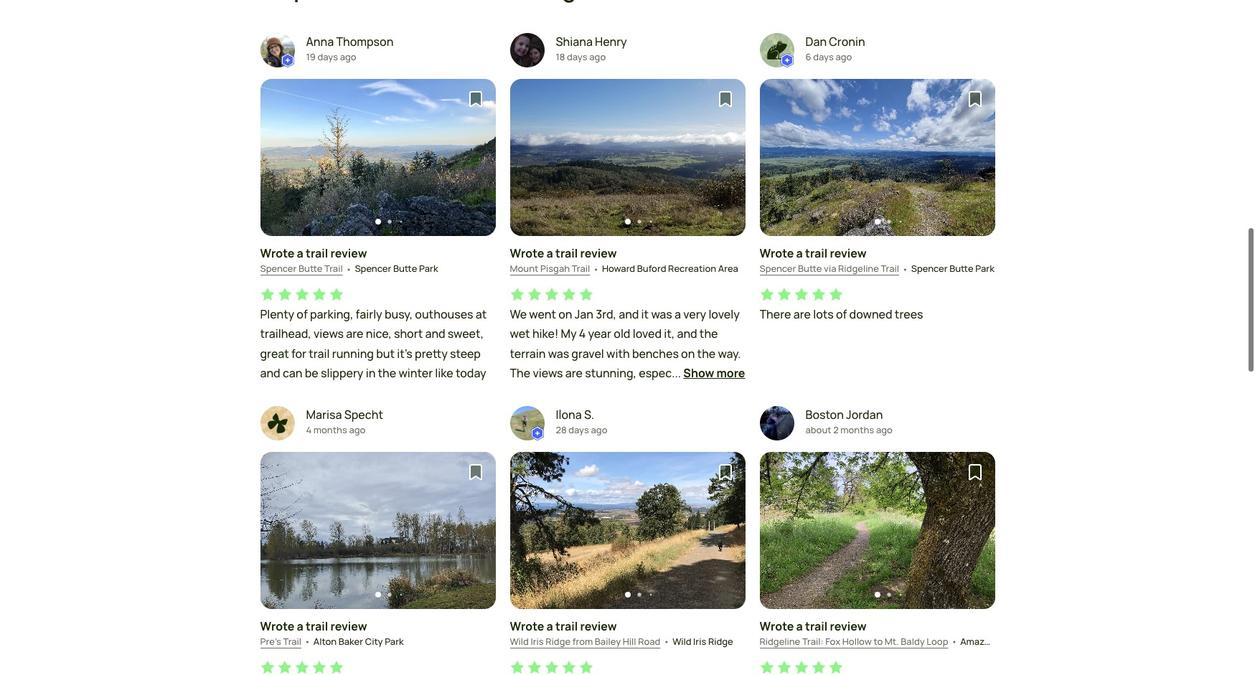 Task type: describe. For each thing, give the bounding box(es) containing it.
ilona
[[556, 407, 582, 423]]

trail for anna
[[306, 245, 328, 261]]

ago for specht
[[349, 423, 366, 436]]

park inside the wrote a trail review spencer butte via ridgeline trail • spencer butte park
[[976, 262, 995, 275]]

2 butte from the left
[[393, 262, 417, 275]]

boston jordan link
[[806, 406, 893, 423]]

trail for marisa
[[306, 618, 328, 634]]

add to list image for cronin
[[966, 91, 984, 108]]

more
[[717, 365, 745, 381]]

navigate next image for shiana henry
[[465, 151, 480, 165]]

review for jordan
[[830, 618, 867, 634]]

days for ilona
[[569, 423, 589, 436]]

add to list image for s.
[[717, 464, 734, 481]]

wrote a trail review wild iris ridge from bailey hill road • wild iris ridge
[[510, 618, 733, 648]]

bailey
[[595, 635, 621, 648]]

anna
[[306, 34, 334, 50]]

add to list image for specht
[[467, 464, 484, 481]]

trail inside wrote a trail review spencer butte trail • spencer butte park
[[324, 262, 343, 275]]

1 butte from the left
[[299, 262, 323, 275]]

show
[[684, 365, 714, 381]]

review for thompson
[[330, 245, 367, 261]]

days for dan
[[813, 51, 834, 63]]

trail inside wrote a trail review pre's trail • alton baker city park
[[283, 635, 302, 648]]

boston jordan about 2 months ago
[[806, 407, 893, 436]]

hill
[[623, 635, 636, 648]]

2 wild from the left
[[673, 635, 692, 648]]

2 iris from the left
[[693, 635, 707, 648]]

s.
[[584, 407, 594, 423]]

ago for s.
[[591, 423, 608, 436]]

park for boston jordan
[[385, 635, 404, 648]]

navigate previous image
[[276, 151, 290, 165]]

spencer butte via ridgeline trail link
[[760, 262, 899, 276]]

1 wild from the left
[[510, 635, 529, 648]]

add to list image
[[717, 91, 734, 108]]

ridgeline inside wrote a trail review ridgeline trail: fox hollow to mt. baldy loop • amazon headwaters
[[760, 635, 801, 648]]

mt.
[[885, 635, 899, 648]]

ilona s. image
[[510, 406, 544, 441]]

dan
[[806, 34, 827, 50]]

alton
[[314, 635, 337, 648]]

navigate previous image for marisa specht
[[276, 523, 290, 538]]

add to list image for thompson
[[467, 91, 484, 108]]

ilona s. 28 days ago
[[556, 407, 608, 436]]

wrote a trail review spencer butte trail • spencer butte park
[[260, 245, 438, 275]]

trail for ilona
[[556, 618, 578, 634]]

3 butte from the left
[[798, 262, 822, 275]]

• inside wrote a trail review wild iris ridge from bailey hill road • wild iris ridge
[[664, 636, 670, 648]]

boston jordan image
[[760, 406, 794, 441]]

navigate next image for dan cronin
[[965, 151, 979, 165]]

a for boston jordan
[[796, 618, 803, 634]]

anna thompson image
[[260, 33, 295, 68]]

marisa specht image
[[260, 406, 295, 441]]

thompson
[[336, 34, 394, 50]]

wrote for anna
[[260, 245, 295, 261]]

• inside the wrote a trail review mount pisgah trail • howard buford recreation area
[[593, 263, 599, 275]]

add to list image for jordan
[[966, 464, 984, 481]]

4 spencer from the left
[[911, 262, 948, 275]]

4
[[306, 423, 312, 436]]

4 butte from the left
[[950, 262, 974, 275]]

wrote a trail review ridgeline trail: fox hollow to mt. baldy loop • amazon headwaters
[[760, 618, 1050, 648]]

wrote a trail review spencer butte via ridgeline trail • spencer butte park
[[760, 245, 995, 275]]

trail for shiana
[[556, 245, 578, 261]]

specht
[[344, 407, 383, 423]]

2
[[833, 423, 839, 436]]

trail inside the wrote a trail review mount pisgah trail • howard buford recreation area
[[572, 262, 590, 275]]

wrote for boston
[[760, 618, 794, 634]]

pre's trail link
[[260, 635, 302, 649]]

hollow
[[842, 635, 872, 648]]

wrote for shiana
[[510, 245, 544, 261]]

1 iris from the left
[[531, 635, 544, 648]]

mount
[[510, 262, 539, 275]]

a for shiana henry
[[547, 245, 553, 261]]

ago for cronin
[[836, 51, 852, 63]]

dan cronin 6 days ago
[[806, 34, 865, 63]]

fox
[[826, 635, 841, 648]]

to
[[874, 635, 883, 648]]

ago for thompson
[[340, 51, 356, 63]]

review for specht
[[330, 618, 367, 634]]

days for shiana
[[567, 51, 588, 63]]

headwaters
[[998, 635, 1050, 648]]

• inside wrote a trail review pre's trail • alton baker city park
[[304, 636, 311, 648]]



Task type: vqa. For each thing, say whether or not it's contained in the screenshot.
Review in "Wrote a trail review Ridgeline Trail: Fox Hollow to Mt. Baldy Loop • Amazon Headwaters"
yes



Task type: locate. For each thing, give the bounding box(es) containing it.
trail:
[[802, 635, 824, 648]]

amazon
[[960, 635, 996, 648]]

area
[[718, 262, 738, 275]]

trail inside the wrote a trail review spencer butte via ridgeline trail • spencer butte park
[[881, 262, 899, 275]]

18
[[556, 51, 565, 63]]

days for anna
[[318, 51, 338, 63]]

trail up pisgah
[[556, 245, 578, 261]]

wrote inside the wrote a trail review mount pisgah trail • howard buford recreation area
[[510, 245, 544, 261]]

months
[[314, 423, 347, 436], [841, 423, 874, 436]]

park for dan cronin
[[419, 262, 438, 275]]

review up baker
[[330, 618, 367, 634]]

navigate previous image for ilona s.
[[526, 523, 540, 538]]

ago inside ilona s. 28 days ago
[[591, 423, 608, 436]]

a up pre's trail link at the left
[[297, 618, 303, 634]]

review for s.
[[580, 618, 617, 634]]

days
[[318, 51, 338, 63], [567, 51, 588, 63], [813, 51, 834, 63], [569, 423, 589, 436]]

cookie consent banner dialog
[[17, 607, 1238, 658]]

review inside wrote a trail review spencer butte trail • spencer butte park
[[330, 245, 367, 261]]

a up "wild iris ridge from bailey hill road" link in the bottom of the page
[[547, 618, 553, 634]]

cronin
[[829, 34, 865, 50]]

days right 28
[[569, 423, 589, 436]]

henry
[[595, 34, 627, 50]]

buford
[[637, 262, 666, 275]]

wrote inside wrote a trail review wild iris ridge from bailey hill road • wild iris ridge
[[510, 618, 544, 634]]

a up spencer butte trail link
[[297, 245, 303, 261]]

trail inside wrote a trail review spencer butte trail • spencer butte park
[[306, 245, 328, 261]]

a inside the wrote a trail review spencer butte via ridgeline trail • spencer butte park
[[796, 245, 803, 261]]

months down marisa
[[314, 423, 347, 436]]

months down jordan
[[841, 423, 874, 436]]

dialog
[[0, 0, 1255, 675]]

ridge
[[546, 635, 571, 648], [708, 635, 733, 648]]

wrote inside wrote a trail review spencer butte trail • spencer butte park
[[260, 245, 295, 261]]

marisa specht link
[[306, 406, 383, 423]]

wrote a trail review pre's trail • alton baker city park
[[260, 618, 404, 648]]

2 spencer from the left
[[355, 262, 391, 275]]

navigate previous image for boston jordan
[[776, 523, 790, 538]]

6
[[806, 51, 811, 63]]

• inside wrote a trail review ridgeline trail: fox hollow to mt. baldy loop • amazon headwaters
[[951, 636, 958, 648]]

2 horizontal spatial park
[[976, 262, 995, 275]]

review inside the wrote a trail review spencer butte via ridgeline trail • spencer butte park
[[830, 245, 867, 261]]

a
[[297, 245, 303, 261], [547, 245, 553, 261], [796, 245, 803, 261], [297, 618, 303, 634], [547, 618, 553, 634], [796, 618, 803, 634]]

0 horizontal spatial wild
[[510, 635, 529, 648]]

ilona s. link
[[556, 406, 608, 423]]

ago inside marisa specht 4 months ago
[[349, 423, 366, 436]]

days inside the anna thompson 19 days ago
[[318, 51, 338, 63]]

1 vertical spatial ridgeline
[[760, 635, 801, 648]]

howard
[[602, 262, 635, 275]]

ridge left from
[[546, 635, 571, 648]]

review up ridgeline trail: fox hollow to mt. baldy loop link
[[830, 618, 867, 634]]

review inside wrote a trail review wild iris ridge from bailey hill road • wild iris ridge
[[580, 618, 617, 634]]

1 ridge from the left
[[546, 635, 571, 648]]

baldy
[[901, 635, 925, 648]]

spencer
[[260, 262, 297, 275], [355, 262, 391, 275], [760, 262, 796, 275], [911, 262, 948, 275]]

boston
[[806, 407, 844, 423]]

• inside the wrote a trail review spencer butte via ridgeline trail • spencer butte park
[[902, 263, 908, 275]]

1 horizontal spatial iris
[[693, 635, 707, 648]]

ridge right road
[[708, 635, 733, 648]]

ago down specht
[[349, 423, 366, 436]]

navigate next image for ilona s.
[[465, 523, 480, 538]]

city
[[365, 635, 383, 648]]

wrote inside wrote a trail review ridgeline trail: fox hollow to mt. baldy loop • amazon headwaters
[[760, 618, 794, 634]]

trail inside the wrote a trail review mount pisgah trail • howard buford recreation area
[[556, 245, 578, 261]]

0 horizontal spatial ridgeline
[[760, 635, 801, 648]]

ago down 'henry'
[[589, 51, 606, 63]]

pre's
[[260, 635, 281, 648]]

review inside the wrote a trail review mount pisgah trail • howard buford recreation area
[[580, 245, 617, 261]]

dan cronin image
[[760, 33, 794, 68]]

navigate previous image
[[526, 151, 540, 165], [776, 151, 790, 165], [276, 523, 290, 538], [526, 523, 540, 538], [776, 523, 790, 538]]

wrote inside the wrote a trail review spencer butte via ridgeline trail • spencer butte park
[[760, 245, 794, 261]]

iris right road
[[693, 635, 707, 648]]

navigate previous image for shiana henry
[[526, 151, 540, 165]]

trail up alton
[[306, 618, 328, 634]]

ago inside boston jordan about 2 months ago
[[876, 423, 893, 436]]

trail inside wrote a trail review ridgeline trail: fox hollow to mt. baldy loop • amazon headwaters
[[805, 618, 828, 634]]

trail for boston
[[805, 618, 828, 634]]

• inside wrote a trail review spencer butte trail • spencer butte park
[[346, 263, 352, 275]]

review
[[330, 245, 367, 261], [580, 245, 617, 261], [830, 245, 867, 261], [330, 618, 367, 634], [580, 618, 617, 634], [830, 618, 867, 634]]

ridgeline left trail:
[[760, 635, 801, 648]]

a for ilona s.
[[547, 618, 553, 634]]

mount pisgah trail link
[[510, 262, 590, 276]]

a inside wrote a trail review ridgeline trail: fox hollow to mt. baldy loop • amazon headwaters
[[796, 618, 803, 634]]

review inside wrote a trail review ridgeline trail: fox hollow to mt. baldy loop • amazon headwaters
[[830, 618, 867, 634]]

•
[[346, 263, 352, 275], [593, 263, 599, 275], [902, 263, 908, 275], [304, 636, 311, 648], [664, 636, 670, 648], [951, 636, 958, 648]]

trail up trail:
[[805, 618, 828, 634]]

navigate next image
[[715, 151, 730, 165], [965, 151, 979, 165], [715, 523, 730, 538]]

a inside wrote a trail review spencer butte trail • spencer butte park
[[297, 245, 303, 261]]

anna thompson 19 days ago
[[306, 34, 394, 63]]

ago down the thompson
[[340, 51, 356, 63]]

a inside wrote a trail review pre's trail • alton baker city park
[[297, 618, 303, 634]]

marisa
[[306, 407, 342, 423]]

0 horizontal spatial iris
[[531, 635, 544, 648]]

review for cronin
[[830, 245, 867, 261]]

navigate next image for ilona s.
[[715, 523, 730, 538]]

ridgeline right via
[[838, 262, 879, 275]]

3 spencer from the left
[[760, 262, 796, 275]]

trail
[[324, 262, 343, 275], [572, 262, 590, 275], [881, 262, 899, 275], [283, 635, 302, 648]]

marisa specht 4 months ago
[[306, 407, 383, 436]]

0 horizontal spatial park
[[385, 635, 404, 648]]

wrote
[[260, 245, 295, 261], [510, 245, 544, 261], [760, 245, 794, 261], [260, 618, 295, 634], [510, 618, 544, 634], [760, 618, 794, 634]]

days right 19
[[318, 51, 338, 63]]

trail up spencer butte via ridgeline trail link
[[805, 245, 828, 261]]

1 horizontal spatial park
[[419, 262, 438, 275]]

trail inside wrote a trail review pre's trail • alton baker city park
[[306, 618, 328, 634]]

jordan
[[846, 407, 883, 423]]

wrote for dan
[[760, 245, 794, 261]]

wrote for ilona
[[510, 618, 544, 634]]

trail inside the wrote a trail review spencer butte via ridgeline trail • spencer butte park
[[805, 245, 828, 261]]

show more button
[[684, 364, 745, 382]]

2 ridge from the left
[[708, 635, 733, 648]]

months inside boston jordan about 2 months ago
[[841, 423, 874, 436]]

review up via
[[830, 245, 867, 261]]

19
[[306, 51, 316, 63]]

a for dan cronin
[[796, 245, 803, 261]]

dan cronin link
[[806, 33, 865, 51]]

navigate previous image for dan cronin
[[776, 151, 790, 165]]

iris
[[531, 635, 544, 648], [693, 635, 707, 648]]

wild right road
[[673, 635, 692, 648]]

via
[[824, 262, 837, 275]]

iris left from
[[531, 635, 544, 648]]

a for anna thompson
[[297, 245, 303, 261]]

a up trail:
[[796, 618, 803, 634]]

a up spencer butte via ridgeline trail link
[[796, 245, 803, 261]]

shiana henry image
[[510, 33, 544, 68]]

road
[[638, 635, 661, 648]]

shiana henry 18 days ago
[[556, 34, 627, 63]]

a for marisa specht
[[297, 618, 303, 634]]

1 months from the left
[[314, 423, 347, 436]]

butte
[[299, 262, 323, 275], [393, 262, 417, 275], [798, 262, 822, 275], [950, 262, 974, 275]]

ridgeline inside the wrote a trail review spencer butte via ridgeline trail • spencer butte park
[[838, 262, 879, 275]]

0 horizontal spatial ridge
[[546, 635, 571, 648]]

1 horizontal spatial ridgeline
[[838, 262, 879, 275]]

ago for henry
[[589, 51, 606, 63]]

wild
[[510, 635, 529, 648], [673, 635, 692, 648]]

review for henry
[[580, 245, 617, 261]]

1 horizontal spatial months
[[841, 423, 874, 436]]

days down shiana
[[567, 51, 588, 63]]

from
[[573, 635, 593, 648]]

1 horizontal spatial wild
[[673, 635, 692, 648]]

review inside wrote a trail review pre's trail • alton baker city park
[[330, 618, 367, 634]]

0 horizontal spatial months
[[314, 423, 347, 436]]

months inside marisa specht 4 months ago
[[314, 423, 347, 436]]

ridgeline
[[838, 262, 879, 275], [760, 635, 801, 648]]

trail up spencer butte trail link
[[306, 245, 328, 261]]

park inside wrote a trail review pre's trail • alton baker city park
[[385, 635, 404, 648]]

review up spencer butte trail link
[[330, 245, 367, 261]]

days inside ilona s. 28 days ago
[[569, 423, 589, 436]]

ago inside the anna thompson 19 days ago
[[340, 51, 356, 63]]

0 vertical spatial ridgeline
[[838, 262, 879, 275]]

a inside wrote a trail review wild iris ridge from bailey hill road • wild iris ridge
[[547, 618, 553, 634]]

loop
[[927, 635, 948, 648]]

a up "mount pisgah trail" link
[[547, 245, 553, 261]]

ago inside dan cronin 6 days ago
[[836, 51, 852, 63]]

shiana henry link
[[556, 33, 627, 51]]

ridgeline trail: fox hollow to mt. baldy loop link
[[760, 635, 948, 649]]

28
[[556, 423, 567, 436]]

days inside dan cronin 6 days ago
[[813, 51, 834, 63]]

ago
[[340, 51, 356, 63], [589, 51, 606, 63], [836, 51, 852, 63], [349, 423, 366, 436], [591, 423, 608, 436], [876, 423, 893, 436]]

trail for dan
[[805, 245, 828, 261]]

ago down jordan
[[876, 423, 893, 436]]

wild iris ridge from bailey hill road link
[[510, 635, 661, 649]]

1 horizontal spatial ridge
[[708, 635, 733, 648]]

park inside wrote a trail review spencer butte trail • spencer butte park
[[419, 262, 438, 275]]

ago down s.
[[591, 423, 608, 436]]

wild left from
[[510, 635, 529, 648]]

baker
[[339, 635, 363, 648]]

spencer butte trail link
[[260, 262, 343, 276]]

review up howard
[[580, 245, 617, 261]]

days right 6
[[813, 51, 834, 63]]

navigate next image for shiana henry
[[715, 151, 730, 165]]

trail
[[306, 245, 328, 261], [556, 245, 578, 261], [805, 245, 828, 261], [306, 618, 328, 634], [556, 618, 578, 634], [805, 618, 828, 634]]

park
[[419, 262, 438, 275], [976, 262, 995, 275], [385, 635, 404, 648]]

review up bailey
[[580, 618, 617, 634]]

shiana
[[556, 34, 593, 50]]

about
[[806, 423, 832, 436]]

wrote for marisa
[[260, 618, 295, 634]]

add to list image
[[467, 91, 484, 108], [966, 91, 984, 108], [467, 464, 484, 481], [717, 464, 734, 481], [966, 464, 984, 481]]

wrote a trail review mount pisgah trail • howard buford recreation area
[[510, 245, 738, 275]]

wrote inside wrote a trail review pre's trail • alton baker city park
[[260, 618, 295, 634]]

trail inside wrote a trail review wild iris ridge from bailey hill road • wild iris ridge
[[556, 618, 578, 634]]

show more
[[684, 365, 745, 381]]

pisgah
[[540, 262, 570, 275]]

anna thompson link
[[306, 33, 394, 51]]

navigate next image
[[465, 151, 480, 165], [465, 523, 480, 538], [965, 523, 979, 538]]

recreation
[[668, 262, 716, 275]]

ago down cronin
[[836, 51, 852, 63]]

1 spencer from the left
[[260, 262, 297, 275]]

a inside the wrote a trail review mount pisgah trail • howard buford recreation area
[[547, 245, 553, 261]]

trail up from
[[556, 618, 578, 634]]

days inside shiana henry 18 days ago
[[567, 51, 588, 63]]

2 months from the left
[[841, 423, 874, 436]]

ago inside shiana henry 18 days ago
[[589, 51, 606, 63]]



